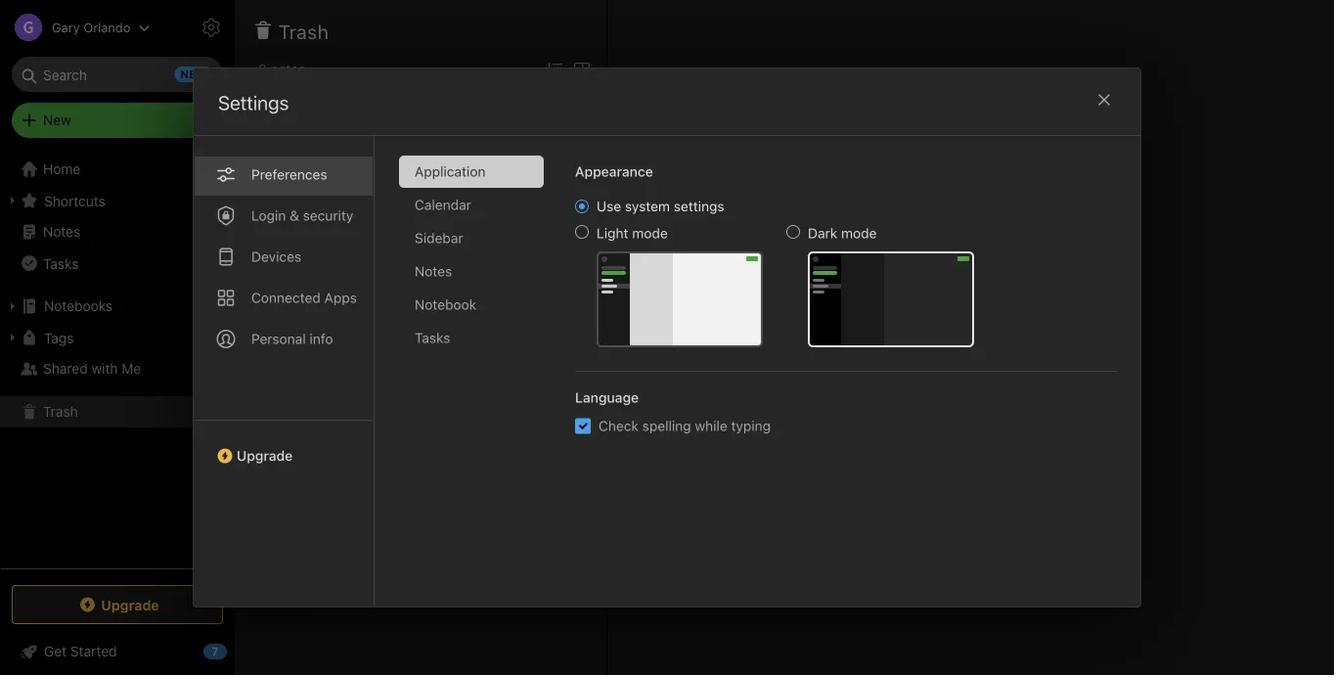Task type: vqa. For each thing, say whether or not it's contained in the screenshot.
mode
yes



Task type: describe. For each thing, give the bounding box(es) containing it.
new button
[[12, 103, 223, 138]]

notes tab
[[399, 255, 544, 288]]

tasks button
[[0, 248, 234, 279]]

trash
[[384, 432, 425, 453]]

1 vertical spatial upgrade button
[[12, 585, 223, 624]]

empty
[[447, 432, 498, 453]]

Dark mode radio
[[787, 225, 800, 239]]

is
[[430, 432, 443, 453]]

light mode
[[597, 225, 668, 241]]

notes inside the when you have notes in the trash, click '...' to restore or delete them.
[[384, 470, 424, 488]]

delete
[[422, 493, 466, 512]]

connected
[[251, 290, 321, 306]]

dark
[[808, 225, 838, 241]]

settings
[[674, 198, 725, 214]]

tags
[[44, 330, 74, 346]]

typing
[[732, 418, 771, 434]]

tree containing home
[[0, 154, 235, 568]]

0 vertical spatial trash
[[279, 20, 329, 43]]

tasks inside tasks button
[[43, 255, 79, 271]]

notebooks link
[[0, 291, 234, 322]]

'...'
[[552, 470, 570, 488]]

tasks inside tasks tab
[[415, 330, 451, 346]]

0 notes
[[258, 61, 306, 77]]

system
[[625, 198, 670, 214]]

the
[[444, 470, 467, 488]]

calendar tab
[[399, 189, 544, 221]]

shared
[[43, 361, 88, 377]]

language
[[575, 389, 639, 406]]

upgrade inside tab list
[[237, 448, 293, 464]]

personal info
[[251, 331, 333, 347]]

check spelling while typing
[[599, 418, 771, 434]]

spelling
[[643, 418, 691, 434]]

login
[[251, 207, 286, 224]]

use system settings
[[597, 198, 725, 214]]

appearance
[[575, 163, 653, 180]]

home
[[43, 161, 80, 177]]

settings image
[[200, 16, 223, 39]]

shared with me link
[[0, 353, 234, 385]]

tab list for application
[[194, 136, 375, 607]]

calendar
[[415, 197, 472, 213]]

notebooks
[[44, 298, 113, 314]]

application
[[415, 163, 486, 180]]

Check spelling while typing checkbox
[[575, 418, 591, 434]]

home link
[[0, 154, 235, 185]]

settings
[[218, 91, 289, 114]]

your
[[343, 432, 380, 453]]

tasks tab
[[399, 322, 544, 354]]

1 vertical spatial upgrade
[[101, 597, 159, 613]]

close image
[[1093, 88, 1117, 112]]

mode for dark mode
[[842, 225, 877, 241]]

notebook tab
[[399, 289, 544, 321]]

Search text field
[[25, 57, 209, 92]]

or
[[403, 493, 418, 512]]

in
[[428, 470, 440, 488]]



Task type: locate. For each thing, give the bounding box(es) containing it.
0 vertical spatial notes
[[271, 61, 306, 77]]

have
[[347, 470, 380, 488]]

option group containing use system settings
[[575, 198, 975, 347]]

mode for light mode
[[632, 225, 668, 241]]

shortcuts button
[[0, 185, 234, 216]]

login & security
[[251, 207, 354, 224]]

mode down system
[[632, 225, 668, 241]]

0 horizontal spatial tasks
[[43, 255, 79, 271]]

notes
[[43, 224, 80, 240], [415, 263, 452, 279]]

shortcuts
[[44, 193, 106, 209]]

notes down shortcuts at the top left
[[43, 224, 80, 240]]

tree
[[0, 154, 235, 568]]

1 vertical spatial notes
[[384, 470, 424, 488]]

click
[[516, 470, 548, 488]]

notes inside tab
[[415, 263, 452, 279]]

tab list containing application
[[399, 156, 560, 607]]

connected apps
[[251, 290, 357, 306]]

1 horizontal spatial trash
[[279, 20, 329, 43]]

1 horizontal spatial tab list
[[399, 156, 560, 607]]

1 vertical spatial tasks
[[415, 330, 451, 346]]

notebook
[[415, 297, 477, 313]]

sidebar
[[415, 230, 463, 246]]

dark mode
[[808, 225, 877, 241]]

tasks up notebooks
[[43, 255, 79, 271]]

0 vertical spatial upgrade
[[237, 448, 293, 464]]

0 vertical spatial notes
[[43, 224, 80, 240]]

when you have notes in the trash, click '...' to restore or delete them.
[[271, 470, 570, 512]]

tab list containing preferences
[[194, 136, 375, 607]]

Light mode radio
[[575, 225, 589, 239]]

expand tags image
[[5, 330, 21, 345]]

0
[[258, 61, 267, 77]]

when
[[271, 470, 313, 488]]

me
[[122, 361, 141, 377]]

0 horizontal spatial tab list
[[194, 136, 375, 607]]

them.
[[470, 493, 511, 512]]

mode right dark
[[842, 225, 877, 241]]

application tab
[[399, 156, 544, 188]]

Use system settings radio
[[575, 200, 589, 213]]

1 horizontal spatial notes
[[384, 470, 424, 488]]

0 horizontal spatial notes
[[271, 61, 306, 77]]

1 horizontal spatial upgrade
[[237, 448, 293, 464]]

None search field
[[25, 57, 209, 92]]

tab list for appearance
[[399, 156, 560, 607]]

sidebar tab
[[399, 222, 544, 254]]

&
[[290, 207, 299, 224]]

0 vertical spatial tasks
[[43, 255, 79, 271]]

notes right 0
[[271, 61, 306, 77]]

apps
[[324, 290, 357, 306]]

tags button
[[0, 322, 234, 353]]

while
[[695, 418, 728, 434]]

trash
[[279, 20, 329, 43], [43, 404, 78, 420]]

note window - empty element
[[608, 0, 1335, 675]]

notes link
[[0, 216, 234, 248]]

upgrade button
[[194, 420, 374, 472], [12, 585, 223, 624]]

1 vertical spatial notes
[[415, 263, 452, 279]]

0 horizontal spatial trash
[[43, 404, 78, 420]]

shared with me
[[43, 361, 141, 377]]

1 horizontal spatial mode
[[842, 225, 877, 241]]

expand notebooks image
[[5, 298, 21, 314]]

2 mode from the left
[[842, 225, 877, 241]]

mode
[[632, 225, 668, 241], [842, 225, 877, 241]]

notes up or
[[384, 470, 424, 488]]

1 mode from the left
[[632, 225, 668, 241]]

your trash is empty
[[343, 432, 498, 453]]

tab list
[[194, 136, 375, 607], [399, 156, 560, 607]]

restore
[[349, 493, 399, 512]]

devices
[[251, 249, 302, 265]]

trash down shared
[[43, 404, 78, 420]]

tasks down notebook
[[415, 330, 451, 346]]

0 vertical spatial upgrade button
[[194, 420, 374, 472]]

trash up 0 notes
[[279, 20, 329, 43]]

option group
[[575, 198, 975, 347]]

notes inside 'link'
[[43, 224, 80, 240]]

upgrade
[[237, 448, 293, 464], [101, 597, 159, 613]]

light
[[597, 225, 629, 241]]

trash link
[[0, 396, 234, 428]]

info
[[310, 331, 333, 347]]

tasks
[[43, 255, 79, 271], [415, 330, 451, 346]]

notes
[[271, 61, 306, 77], [384, 470, 424, 488]]

you
[[317, 470, 342, 488]]

with
[[91, 361, 118, 377]]

notes down sidebar
[[415, 263, 452, 279]]

use
[[597, 198, 622, 214]]

0 horizontal spatial upgrade
[[101, 597, 159, 613]]

new
[[43, 112, 71, 128]]

0 horizontal spatial mode
[[632, 225, 668, 241]]

1 vertical spatial trash
[[43, 404, 78, 420]]

check
[[599, 418, 639, 434]]

trash,
[[471, 470, 512, 488]]

preferences
[[251, 166, 327, 183]]

upgrade button inside tab list
[[194, 420, 374, 472]]

1 horizontal spatial tasks
[[415, 330, 451, 346]]

0 horizontal spatial notes
[[43, 224, 80, 240]]

personal
[[251, 331, 306, 347]]

1 horizontal spatial notes
[[415, 263, 452, 279]]

to
[[331, 493, 345, 512]]

security
[[303, 207, 354, 224]]



